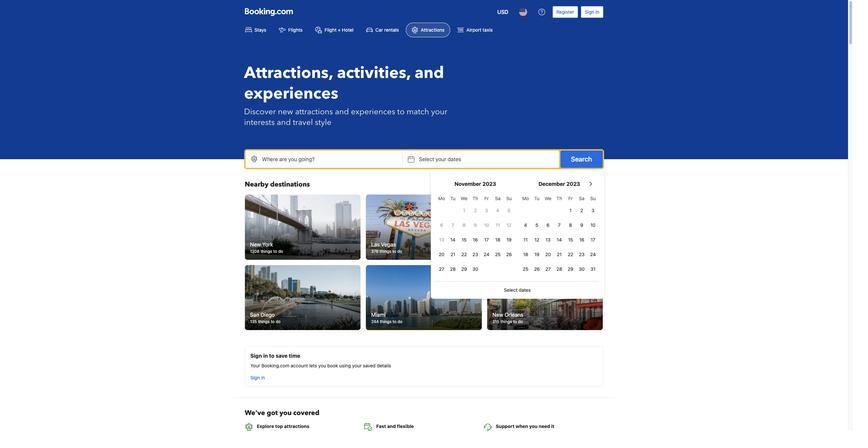 Task type: locate. For each thing, give the bounding box(es) containing it.
1 17 from the left
[[484, 237, 489, 243]]

12 November 2023 checkbox
[[503, 219, 515, 232]]

0 horizontal spatial 5
[[508, 208, 510, 213]]

8 for 8 november 2023 option
[[463, 222, 466, 228]]

17 inside "option"
[[484, 237, 489, 243]]

12 right 11 checkbox
[[534, 237, 539, 243]]

0 vertical spatial dates
[[448, 156, 461, 162]]

su up 5 checkbox
[[506, 196, 512, 201]]

to right 1208
[[273, 249, 277, 254]]

2 tu from the left
[[534, 196, 539, 201]]

2
[[474, 208, 477, 213], [580, 208, 583, 213]]

vegas
[[381, 241, 396, 247]]

29 for 29 november 2023 'option'
[[461, 266, 467, 272]]

airport taxis
[[466, 27, 493, 33]]

1 vertical spatial 19
[[534, 252, 539, 257]]

1 inside 1 december 2023 checkbox
[[569, 208, 572, 213]]

1 horizontal spatial new
[[492, 312, 503, 318]]

0 vertical spatial 5
[[508, 208, 510, 213]]

2 1 from the left
[[569, 208, 572, 213]]

fr
[[484, 196, 489, 201], [568, 196, 573, 201]]

25 down key
[[495, 252, 501, 257]]

1 fr from the left
[[484, 196, 489, 201]]

do inside new orleans 315 things to do
[[518, 319, 523, 324]]

0 horizontal spatial 4
[[496, 208, 499, 213]]

tu for december
[[534, 196, 539, 201]]

10 for 10 checkbox
[[591, 222, 596, 228]]

in right register
[[596, 9, 599, 15]]

2 2 from the left
[[580, 208, 583, 213]]

24 for 24 option
[[484, 252, 489, 257]]

23
[[473, 252, 478, 257], [579, 252, 585, 257]]

0 vertical spatial 18
[[495, 237, 500, 243]]

2 th from the left
[[557, 196, 562, 201]]

30 for the 30 november 2023 option
[[472, 266, 478, 272]]

new york 1208 things to do
[[250, 241, 283, 254]]

key west 118 things to do
[[492, 241, 522, 254]]

27 November 2023 checkbox
[[436, 263, 447, 276]]

28 inside checkbox
[[556, 266, 562, 272]]

do inside new york 1208 things to do
[[278, 249, 283, 254]]

2 23 from the left
[[579, 252, 585, 257]]

dates down 25 checkbox
[[519, 287, 531, 293]]

5
[[508, 208, 510, 213], [535, 222, 538, 228]]

0 horizontal spatial experiences
[[244, 83, 338, 105]]

1 horizontal spatial 2
[[580, 208, 583, 213]]

0 horizontal spatial 10
[[484, 222, 489, 228]]

7 December 2023 checkbox
[[554, 219, 565, 232]]

26 for "26 december 2023" option
[[534, 266, 540, 272]]

your inside attractions, activities, and experiences discover new attractions and experiences to match your interests and travel style
[[431, 106, 447, 117]]

26 for 26 november 2023 option
[[506, 252, 512, 257]]

2 we from the left
[[545, 196, 552, 201]]

things down diego
[[258, 319, 270, 324]]

1 10 from the left
[[484, 222, 489, 228]]

do inside the key west 118 things to do
[[518, 249, 522, 254]]

1 horizontal spatial 28
[[556, 266, 562, 272]]

1 30 from the left
[[472, 266, 478, 272]]

booking.com image
[[245, 8, 293, 16]]

0 horizontal spatial 24
[[484, 252, 489, 257]]

new up 315
[[492, 312, 503, 318]]

0 horizontal spatial 8
[[463, 222, 466, 228]]

29
[[461, 266, 467, 272], [568, 266, 573, 272]]

29 right 28 december 2023 checkbox
[[568, 266, 573, 272]]

0 horizontal spatial grid
[[436, 192, 515, 276]]

1 horizontal spatial 6
[[547, 222, 550, 228]]

1 we from the left
[[461, 196, 468, 201]]

2023 for december 2023
[[566, 181, 580, 187]]

2 15 from the left
[[568, 237, 573, 243]]

13 right 12 december 2023 "checkbox"
[[546, 237, 551, 243]]

13
[[439, 237, 444, 243], [546, 237, 551, 243]]

su
[[506, 196, 512, 201], [590, 196, 596, 201]]

15 left the 16 december 2023 checkbox
[[568, 237, 573, 243]]

2 fr from the left
[[568, 196, 573, 201]]

13 inside 13 checkbox
[[439, 237, 444, 243]]

28 right 27 november 2023 option
[[450, 266, 456, 272]]

25 for 25 checkbox
[[523, 266, 528, 272]]

1 vertical spatial 5
[[535, 222, 538, 228]]

0 horizontal spatial we
[[461, 196, 468, 201]]

diego
[[261, 312, 275, 318]]

covered
[[293, 409, 319, 418]]

10 inside checkbox
[[591, 222, 596, 228]]

1 horizontal spatial 2023
[[566, 181, 580, 187]]

things inside the las vegas 376 things to do
[[380, 249, 391, 254]]

0 horizontal spatial 16
[[473, 237, 478, 243]]

mo up 6 november 2023 option
[[438, 196, 445, 201]]

things inside new york 1208 things to do
[[261, 249, 272, 254]]

th for november
[[473, 196, 478, 201]]

20 right "19" 'checkbox'
[[545, 252, 551, 257]]

16 inside the 16 december 2023 checkbox
[[579, 237, 584, 243]]

new up 1208
[[250, 241, 261, 247]]

1 horizontal spatial 4
[[524, 222, 527, 228]]

12 December 2023 checkbox
[[531, 233, 542, 247]]

0 horizontal spatial th
[[473, 196, 478, 201]]

9 left 10 november 2023 option
[[474, 222, 477, 228]]

search button
[[560, 151, 603, 168]]

2 sa from the left
[[579, 196, 584, 201]]

8 inside 8 november 2023 option
[[463, 222, 466, 228]]

to inside the key west 118 things to do
[[513, 249, 516, 254]]

dates
[[448, 156, 461, 162], [519, 287, 531, 293]]

0 vertical spatial in
[[596, 9, 599, 15]]

3 inside 3 checkbox
[[592, 208, 594, 213]]

car
[[375, 27, 383, 33]]

0 horizontal spatial sign in
[[250, 375, 265, 381]]

you for support when you need it
[[529, 424, 538, 429]]

29 right 28 option
[[461, 266, 467, 272]]

2 29 from the left
[[568, 266, 573, 272]]

0 horizontal spatial su
[[506, 196, 512, 201]]

flexible
[[397, 424, 414, 429]]

1 horizontal spatial 22
[[568, 252, 573, 257]]

12 inside 12 december 2023 "checkbox"
[[534, 237, 539, 243]]

4
[[496, 208, 499, 213], [524, 222, 527, 228]]

sa up 4 checkbox at the right of page
[[495, 196, 501, 201]]

0 horizontal spatial 7
[[452, 222, 454, 228]]

2 vertical spatial your
[[352, 363, 362, 369]]

22 left 23 option
[[568, 252, 573, 257]]

experiences
[[244, 83, 338, 105], [351, 106, 395, 117]]

21 inside 21 december 2023 option
[[557, 252, 562, 257]]

0 vertical spatial 12
[[507, 222, 511, 228]]

new
[[278, 106, 293, 117]]

new york image
[[245, 195, 361, 260]]

11 for 11 november 2023 checkbox
[[496, 222, 500, 228]]

sa up 2 checkbox
[[579, 196, 584, 201]]

car rentals link
[[360, 23, 405, 37]]

24 left 118
[[484, 252, 489, 257]]

1 horizontal spatial 13
[[546, 237, 551, 243]]

do for key west
[[518, 249, 522, 254]]

mo
[[438, 196, 445, 201], [522, 196, 529, 201]]

things inside the key west 118 things to do
[[500, 249, 511, 254]]

8 left "9 november 2023" option
[[463, 222, 466, 228]]

18 left "19" 'checkbox'
[[523, 252, 528, 257]]

mo up 4 december 2023 option
[[522, 196, 529, 201]]

things for key west
[[500, 249, 511, 254]]

22 inside option
[[568, 252, 573, 257]]

1 su from the left
[[506, 196, 512, 201]]

sign down your
[[250, 375, 260, 381]]

new inside new orleans 315 things to do
[[492, 312, 503, 318]]

2 28 from the left
[[556, 266, 562, 272]]

7 inside 7 checkbox
[[558, 222, 561, 228]]

0 horizontal spatial 29
[[461, 266, 467, 272]]

sign in down your
[[250, 375, 265, 381]]

30 November 2023 checkbox
[[470, 263, 481, 276]]

1 7 from the left
[[452, 222, 454, 228]]

1 vertical spatial new
[[492, 312, 503, 318]]

1 horizontal spatial 20
[[545, 252, 551, 257]]

0 vertical spatial 25
[[495, 252, 501, 257]]

2 20 from the left
[[545, 252, 551, 257]]

attractions, activities, and experiences discover new attractions and experiences to match your interests and travel style
[[244, 62, 447, 128]]

5 inside 5 checkbox
[[508, 208, 510, 213]]

5 inside 5 december 2023 option
[[535, 222, 538, 228]]

1 inside option
[[463, 208, 465, 213]]

9 right 8 december 2023 'checkbox'
[[580, 222, 583, 228]]

1 th from the left
[[473, 196, 478, 201]]

sign up your
[[250, 353, 262, 359]]

0 horizontal spatial select
[[419, 156, 434, 162]]

0 horizontal spatial 1
[[463, 208, 465, 213]]

2 24 from the left
[[590, 252, 596, 257]]

31 December 2023 checkbox
[[587, 263, 599, 276]]

attractions down covered
[[284, 424, 309, 429]]

2 vertical spatial sign
[[250, 375, 260, 381]]

fr for december
[[568, 196, 573, 201]]

29 for 29 option
[[568, 266, 573, 272]]

10 right 9 option
[[591, 222, 596, 228]]

2 2023 from the left
[[566, 181, 580, 187]]

we
[[461, 196, 468, 201], [545, 196, 552, 201]]

mo for december
[[522, 196, 529, 201]]

do inside the las vegas 376 things to do
[[397, 249, 402, 254]]

12 inside 12 november 2023 checkbox
[[507, 222, 511, 228]]

14 right 13 checkbox
[[450, 237, 455, 243]]

8 November 2023 checkbox
[[458, 219, 470, 232]]

0 horizontal spatial 14
[[450, 237, 455, 243]]

0 horizontal spatial sa
[[495, 196, 501, 201]]

0 horizontal spatial 27
[[439, 266, 444, 272]]

in down booking.com
[[261, 375, 265, 381]]

0 horizontal spatial 11
[[496, 222, 500, 228]]

16 November 2023 checkbox
[[470, 233, 481, 247]]

23 for 23 november 2023 option
[[473, 252, 478, 257]]

to down west
[[513, 249, 516, 254]]

20 November 2023 checkbox
[[436, 248, 447, 261]]

13 for 13 checkbox
[[439, 237, 444, 243]]

0 horizontal spatial 19
[[507, 237, 512, 243]]

attractions,
[[244, 62, 333, 84]]

10
[[484, 222, 489, 228], [591, 222, 596, 228]]

14 December 2023 checkbox
[[554, 233, 565, 247]]

sign for "sign in" link to the top
[[585, 9, 594, 15]]

to inside 'miami 244 things to do'
[[393, 319, 396, 324]]

18 November 2023 checkbox
[[492, 233, 503, 247]]

dates up november
[[448, 156, 461, 162]]

8 right 7 checkbox
[[569, 222, 572, 228]]

10 inside option
[[484, 222, 489, 228]]

2 30 from the left
[[579, 266, 585, 272]]

1 horizontal spatial mo
[[522, 196, 529, 201]]

sa for november 2023
[[495, 196, 501, 201]]

tu down november
[[450, 196, 455, 201]]

7 left 8 november 2023 option
[[452, 222, 454, 228]]

9 for "9 november 2023" option
[[474, 222, 477, 228]]

9
[[474, 222, 477, 228], [580, 222, 583, 228]]

27 left 28 option
[[439, 266, 444, 272]]

1 vertical spatial select
[[504, 287, 517, 293]]

san diego 135 things to do
[[250, 312, 281, 324]]

18 right '17 november 2023' "option"
[[495, 237, 500, 243]]

you for we've got you covered
[[279, 409, 292, 418]]

2 mo from the left
[[522, 196, 529, 201]]

1 8 from the left
[[463, 222, 466, 228]]

things down york in the left bottom of the page
[[261, 249, 272, 254]]

14
[[450, 237, 455, 243], [557, 237, 562, 243]]

new orleans 315 things to do
[[492, 312, 523, 324]]

do for new york
[[278, 249, 283, 254]]

2 10 from the left
[[591, 222, 596, 228]]

26 November 2023 checkbox
[[503, 248, 515, 261]]

0 vertical spatial attractions
[[295, 106, 333, 117]]

2 17 from the left
[[591, 237, 595, 243]]

your booking.com account lets you book using your saved details
[[250, 363, 391, 369]]

19 for "19" 'checkbox'
[[534, 252, 539, 257]]

to down diego
[[271, 319, 275, 324]]

things for new york
[[261, 249, 272, 254]]

17 inside 'option'
[[591, 237, 595, 243]]

18 for 18 checkbox on the bottom of the page
[[523, 252, 528, 257]]

2 13 from the left
[[546, 237, 551, 243]]

25 December 2023 checkbox
[[520, 263, 531, 276]]

sign right register
[[585, 9, 594, 15]]

sign in link down your
[[248, 372, 268, 384]]

explore top attractions
[[257, 424, 309, 429]]

we've
[[245, 409, 265, 418]]

grid
[[436, 192, 515, 276], [520, 192, 599, 276]]

5 right 4 december 2023 option
[[535, 222, 538, 228]]

your
[[431, 106, 447, 117], [436, 156, 446, 162], [352, 363, 362, 369]]

flights link
[[273, 23, 308, 37]]

7 inside 7 november 2023 option
[[452, 222, 454, 228]]

1 horizontal spatial 17
[[591, 237, 595, 243]]

1 horizontal spatial 26
[[534, 266, 540, 272]]

things down orleans
[[500, 319, 512, 324]]

17 for 17 december 2023 'option'
[[591, 237, 595, 243]]

2023 right november
[[482, 181, 496, 187]]

9 inside option
[[474, 222, 477, 228]]

things
[[261, 249, 272, 254], [380, 249, 391, 254], [500, 249, 511, 254], [258, 319, 270, 324], [380, 319, 392, 324], [500, 319, 512, 324]]

20 for 20 option
[[545, 252, 551, 257]]

1 vertical spatial sign
[[250, 353, 262, 359]]

30 inside checkbox
[[579, 266, 585, 272]]

1 horizontal spatial select
[[504, 287, 517, 293]]

1 1 from the left
[[463, 208, 465, 213]]

0 vertical spatial sign in link
[[581, 6, 603, 18]]

orleans
[[505, 312, 523, 318]]

san diego image
[[245, 265, 361, 330]]

19
[[507, 237, 512, 243], [534, 252, 539, 257]]

to inside new york 1208 things to do
[[273, 249, 277, 254]]

in
[[596, 9, 599, 15], [263, 353, 268, 359], [261, 375, 265, 381]]

1 horizontal spatial sign in
[[585, 9, 599, 15]]

1 horizontal spatial sa
[[579, 196, 584, 201]]

2 22 from the left
[[568, 252, 573, 257]]

29 inside 'option'
[[461, 266, 467, 272]]

1 horizontal spatial grid
[[520, 192, 599, 276]]

in up booking.com
[[263, 353, 268, 359]]

1 horizontal spatial 16
[[579, 237, 584, 243]]

13 for 13 december 2023 option
[[546, 237, 551, 243]]

22
[[461, 252, 467, 257], [568, 252, 573, 257]]

1 2023 from the left
[[482, 181, 496, 187]]

things inside san diego 135 things to do
[[258, 319, 270, 324]]

20 left 21 checkbox
[[439, 252, 444, 257]]

your
[[250, 363, 260, 369]]

1 15 from the left
[[462, 237, 467, 243]]

0 vertical spatial select
[[419, 156, 434, 162]]

1 horizontal spatial 9
[[580, 222, 583, 228]]

0 horizontal spatial 2023
[[482, 181, 496, 187]]

1 22 from the left
[[461, 252, 467, 257]]

2 6 from the left
[[547, 222, 550, 228]]

0 horizontal spatial 22
[[461, 252, 467, 257]]

10 right "9 november 2023" option
[[484, 222, 489, 228]]

2 27 from the left
[[545, 266, 551, 272]]

26 December 2023 checkbox
[[531, 263, 542, 276]]

2 su from the left
[[590, 196, 596, 201]]

5 right 4 checkbox at the right of page
[[508, 208, 510, 213]]

12 for 12 december 2023 "checkbox"
[[534, 237, 539, 243]]

4 inside checkbox
[[496, 208, 499, 213]]

1 vertical spatial 25
[[523, 266, 528, 272]]

you right lets
[[318, 363, 326, 369]]

we for november
[[461, 196, 468, 201]]

to inside san diego 135 things to do
[[271, 319, 275, 324]]

1 December 2023 checkbox
[[565, 204, 576, 217]]

19 inside 'checkbox'
[[534, 252, 539, 257]]

1 horizontal spatial 1
[[569, 208, 572, 213]]

315
[[492, 319, 499, 324]]

1 vertical spatial 4
[[524, 222, 527, 228]]

0 horizontal spatial new
[[250, 241, 261, 247]]

1 grid from the left
[[436, 192, 515, 276]]

1 horizontal spatial 18
[[523, 252, 528, 257]]

1 horizontal spatial fr
[[568, 196, 573, 201]]

things inside new orleans 315 things to do
[[500, 319, 512, 324]]

2 7 from the left
[[558, 222, 561, 228]]

4 inside option
[[524, 222, 527, 228]]

do down orleans
[[518, 319, 523, 324]]

3 November 2023 checkbox
[[481, 204, 492, 217]]

1 vertical spatial dates
[[519, 287, 531, 293]]

1 horizontal spatial 19
[[534, 252, 539, 257]]

0 vertical spatial new
[[250, 241, 261, 247]]

244
[[371, 319, 379, 324]]

11 right 10 november 2023 option
[[496, 222, 500, 228]]

1 29 from the left
[[461, 266, 467, 272]]

16 inside 16 november 2023 option
[[473, 237, 478, 243]]

things down west
[[500, 249, 511, 254]]

to right 244
[[393, 319, 396, 324]]

8 for 8 december 2023 'checkbox'
[[569, 222, 572, 228]]

13 November 2023 checkbox
[[436, 233, 447, 247]]

6 December 2023 checkbox
[[542, 219, 554, 232]]

1 20 from the left
[[439, 252, 444, 257]]

do right 244
[[398, 319, 402, 324]]

0 vertical spatial 4
[[496, 208, 499, 213]]

12 right 11 november 2023 checkbox
[[507, 222, 511, 228]]

1 horizontal spatial 24
[[590, 252, 596, 257]]

1 horizontal spatial we
[[545, 196, 552, 201]]

2 right the 1 option
[[474, 208, 477, 213]]

6 left 7 november 2023 option
[[440, 222, 443, 228]]

8
[[463, 222, 466, 228], [569, 222, 572, 228]]

0 horizontal spatial 18
[[495, 237, 500, 243]]

1 vertical spatial sign in
[[250, 375, 265, 381]]

22 right 21 checkbox
[[461, 252, 467, 257]]

9 for 9 option
[[580, 222, 583, 228]]

5 for 5 checkbox
[[508, 208, 510, 213]]

15 November 2023 checkbox
[[458, 233, 470, 247]]

24 inside option
[[484, 252, 489, 257]]

1 2 from the left
[[474, 208, 477, 213]]

tu
[[450, 196, 455, 201], [534, 196, 539, 201]]

2 8 from the left
[[569, 222, 572, 228]]

2023
[[482, 181, 496, 187], [566, 181, 580, 187]]

1 6 from the left
[[440, 222, 443, 228]]

1 24 from the left
[[484, 252, 489, 257]]

27 inside option
[[439, 266, 444, 272]]

1 vertical spatial 11
[[524, 237, 528, 243]]

25 left "26 december 2023" option
[[523, 266, 528, 272]]

1 horizontal spatial 7
[[558, 222, 561, 228]]

2 for november
[[474, 208, 477, 213]]

20
[[439, 252, 444, 257], [545, 252, 551, 257]]

30 for "30 december 2023" checkbox
[[579, 266, 585, 272]]

to down orleans
[[513, 319, 517, 324]]

1 28 from the left
[[450, 266, 456, 272]]

1 tu from the left
[[450, 196, 455, 201]]

sign in link right register link
[[581, 6, 603, 18]]

5 for 5 december 2023 option
[[535, 222, 538, 228]]

30 inside option
[[472, 266, 478, 272]]

sign in right register
[[585, 9, 599, 15]]

1 13 from the left
[[439, 237, 444, 243]]

we up the 1 option
[[461, 196, 468, 201]]

1 horizontal spatial 12
[[534, 237, 539, 243]]

0 vertical spatial your
[[431, 106, 447, 117]]

30 right 29 option
[[579, 266, 585, 272]]

sign in
[[585, 9, 599, 15], [250, 375, 265, 381]]

22 for 22 november 2023 checkbox
[[461, 252, 467, 257]]

0 horizontal spatial sign in link
[[248, 372, 268, 384]]

8 December 2023 checkbox
[[565, 219, 576, 232]]

7 left 8 december 2023 'checkbox'
[[558, 222, 561, 228]]

7 for 7 november 2023 option
[[452, 222, 454, 228]]

7 for 7 checkbox
[[558, 222, 561, 228]]

6 for 6 november 2023 option
[[440, 222, 443, 228]]

1 horizontal spatial 3
[[592, 208, 594, 213]]

new inside new york 1208 things to do
[[250, 241, 261, 247]]

1 horizontal spatial 25
[[523, 266, 528, 272]]

26 right 25 checkbox
[[534, 266, 540, 272]]

17 right the 16 december 2023 checkbox
[[591, 237, 595, 243]]

1 21 from the left
[[450, 252, 455, 257]]

10 November 2023 checkbox
[[481, 219, 492, 232]]

sign for bottom "sign in" link
[[250, 375, 260, 381]]

6 inside option
[[440, 222, 443, 228]]

0 horizontal spatial tu
[[450, 196, 455, 201]]

0 vertical spatial 19
[[507, 237, 512, 243]]

stays
[[254, 27, 266, 33]]

10 for 10 november 2023 option
[[484, 222, 489, 228]]

6 for 6 checkbox
[[547, 222, 550, 228]]

1 horizontal spatial 11
[[524, 237, 528, 243]]

3 for december 2023
[[592, 208, 594, 213]]

key
[[492, 241, 501, 247]]

27 for 27 november 2023 option
[[439, 266, 444, 272]]

to inside the las vegas 376 things to do
[[392, 249, 396, 254]]

13 December 2023 checkbox
[[542, 233, 554, 247]]

1
[[463, 208, 465, 213], [569, 208, 572, 213]]

fr up 1 december 2023 checkbox at right
[[568, 196, 573, 201]]

19 right 18 checkbox on the bottom of the page
[[534, 252, 539, 257]]

29 inside option
[[568, 266, 573, 272]]

8 inside 8 december 2023 'checkbox'
[[569, 222, 572, 228]]

usd button
[[493, 4, 512, 20]]

30 right 29 november 2023 'option'
[[472, 266, 478, 272]]

to inside attractions, activities, and experiences discover new attractions and experiences to match your interests and travel style
[[397, 106, 405, 117]]

28 inside option
[[450, 266, 456, 272]]

1 vertical spatial 26
[[534, 266, 540, 272]]

1 9 from the left
[[474, 222, 477, 228]]

18
[[495, 237, 500, 243], [523, 252, 528, 257]]

1 vertical spatial experiences
[[351, 106, 395, 117]]

24 inside checkbox
[[590, 252, 596, 257]]

you
[[318, 363, 326, 369], [279, 409, 292, 418], [529, 424, 538, 429]]

3 inside 3 "checkbox"
[[485, 208, 488, 213]]

2 9 from the left
[[580, 222, 583, 228]]

0 horizontal spatial 21
[[450, 252, 455, 257]]

do right 26 november 2023 option
[[518, 249, 522, 254]]

1 left 2 checkbox
[[569, 208, 572, 213]]

17
[[484, 237, 489, 243], [591, 237, 595, 243]]

hotel
[[342, 27, 353, 33]]

do right "376"
[[397, 249, 402, 254]]

th down december 2023
[[557, 196, 562, 201]]

13 left 14 checkbox
[[439, 237, 444, 243]]

1 16 from the left
[[473, 237, 478, 243]]

9 inside option
[[580, 222, 583, 228]]

1 27 from the left
[[439, 266, 444, 272]]

27 right "26 december 2023" option
[[545, 266, 551, 272]]

attractions right new on the top left of the page
[[295, 106, 333, 117]]

travel
[[293, 117, 313, 128]]

15 left 16 november 2023 option
[[462, 237, 467, 243]]

12
[[507, 222, 511, 228], [534, 237, 539, 243]]

fr up 3 "checkbox"
[[484, 196, 489, 201]]

car rentals
[[375, 27, 399, 33]]

+
[[338, 27, 341, 33]]

2 right 1 december 2023 checkbox at right
[[580, 208, 583, 213]]

11 for 11 checkbox
[[524, 237, 528, 243]]

support when you need it
[[496, 424, 554, 429]]

24 right 23 option
[[590, 252, 596, 257]]

27 inside option
[[545, 266, 551, 272]]

do for las vegas
[[397, 249, 402, 254]]

things down "vegas"
[[380, 249, 391, 254]]

2 vertical spatial you
[[529, 424, 538, 429]]

1 horizontal spatial 27
[[545, 266, 551, 272]]

20 for 20 november 2023 option
[[439, 252, 444, 257]]

1 mo from the left
[[438, 196, 445, 201]]

su for november 2023
[[506, 196, 512, 201]]

1 sa from the left
[[495, 196, 501, 201]]

23 right the 22 december 2023 option
[[579, 252, 585, 257]]

0 horizontal spatial 30
[[472, 266, 478, 272]]

to down "vegas"
[[392, 249, 396, 254]]

21 inside 21 checkbox
[[450, 252, 455, 257]]

0 horizontal spatial 17
[[484, 237, 489, 243]]

13 inside 13 december 2023 option
[[546, 237, 551, 243]]

4 left 5 december 2023 option
[[524, 222, 527, 228]]

26 down west
[[506, 252, 512, 257]]

14 right 13 december 2023 option
[[557, 237, 562, 243]]

22 inside checkbox
[[461, 252, 467, 257]]

3
[[485, 208, 488, 213], [592, 208, 594, 213]]

2 16 from the left
[[579, 237, 584, 243]]

flights
[[288, 27, 303, 33]]

0 vertical spatial sign in
[[585, 9, 599, 15]]

we've got you covered
[[245, 409, 319, 418]]

6 inside checkbox
[[547, 222, 550, 228]]

2 21 from the left
[[557, 252, 562, 257]]

do
[[278, 249, 283, 254], [397, 249, 402, 254], [518, 249, 522, 254], [276, 319, 281, 324], [398, 319, 402, 324], [518, 319, 523, 324]]

las vegas image
[[366, 195, 482, 260]]

you right got
[[279, 409, 292, 418]]

things down "miami"
[[380, 319, 392, 324]]

11 December 2023 checkbox
[[520, 233, 531, 247]]

tu down december
[[534, 196, 539, 201]]

19 inside checkbox
[[507, 237, 512, 243]]

19 right 18 november 2023 checkbox
[[507, 237, 512, 243]]

16 right 15 december 2023 option
[[579, 237, 584, 243]]

1 horizontal spatial dates
[[519, 287, 531, 293]]

28 right 27 option
[[556, 266, 562, 272]]

0 horizontal spatial 9
[[474, 222, 477, 228]]

2 grid from the left
[[520, 192, 599, 276]]

do inside san diego 135 things to do
[[276, 319, 281, 324]]

11 left 12 december 2023 "checkbox"
[[524, 237, 528, 243]]

25
[[495, 252, 501, 257], [523, 266, 528, 272]]

2023 right december
[[566, 181, 580, 187]]

0 vertical spatial 11
[[496, 222, 500, 228]]

7
[[452, 222, 454, 228], [558, 222, 561, 228]]

1 horizontal spatial 29
[[568, 266, 573, 272]]

1 horizontal spatial th
[[557, 196, 562, 201]]

1 23 from the left
[[473, 252, 478, 257]]

2 3 from the left
[[592, 208, 594, 213]]

6
[[440, 222, 443, 228], [547, 222, 550, 228]]

21 right 20 option
[[557, 252, 562, 257]]

1 vertical spatial 18
[[523, 252, 528, 257]]

21 right 20 november 2023 option
[[450, 252, 455, 257]]

0 vertical spatial you
[[318, 363, 326, 369]]

16 left '17 november 2023' "option"
[[473, 237, 478, 243]]

1 3 from the left
[[485, 208, 488, 213]]

sa
[[495, 196, 501, 201], [579, 196, 584, 201]]

0 horizontal spatial 6
[[440, 222, 443, 228]]

0 horizontal spatial 20
[[439, 252, 444, 257]]

12 for 12 november 2023 checkbox
[[507, 222, 511, 228]]



Task type: describe. For each thing, give the bounding box(es) containing it.
su for december 2023
[[590, 196, 596, 201]]

2 November 2023 checkbox
[[470, 204, 481, 217]]

miami image
[[366, 265, 482, 330]]

2 for december
[[580, 208, 583, 213]]

5 November 2023 checkbox
[[503, 204, 515, 217]]

explore
[[257, 424, 274, 429]]

21 November 2023 checkbox
[[447, 248, 458, 261]]

24 December 2023 checkbox
[[587, 248, 599, 261]]

mo for november
[[438, 196, 445, 201]]

1 vertical spatial your
[[436, 156, 446, 162]]

11 November 2023 checkbox
[[492, 219, 503, 232]]

things for las vegas
[[380, 249, 391, 254]]

376
[[371, 249, 379, 254]]

21 for 21 december 2023 option
[[557, 252, 562, 257]]

select your dates
[[419, 156, 461, 162]]

24 November 2023 checkbox
[[481, 248, 492, 261]]

29 November 2023 checkbox
[[458, 263, 470, 276]]

20 December 2023 checkbox
[[542, 248, 554, 261]]

usd
[[497, 9, 508, 15]]

th for december
[[557, 196, 562, 201]]

6 November 2023 checkbox
[[436, 219, 447, 232]]

1 14 from the left
[[450, 237, 455, 243]]

flight + hotel link
[[310, 23, 359, 37]]

3 for november 2023
[[485, 208, 488, 213]]

17 December 2023 checkbox
[[587, 233, 599, 247]]

nearby
[[245, 180, 269, 189]]

21 December 2023 checkbox
[[554, 248, 565, 261]]

7 November 2023 checkbox
[[447, 219, 458, 232]]

16 December 2023 checkbox
[[576, 233, 587, 247]]

got
[[267, 409, 278, 418]]

grid for december
[[520, 192, 599, 276]]

airport
[[466, 27, 481, 33]]

select for select your dates
[[419, 156, 434, 162]]

1 for december
[[569, 208, 572, 213]]

stays link
[[239, 23, 272, 37]]

style
[[315, 117, 331, 128]]

it
[[551, 424, 554, 429]]

1208
[[250, 249, 259, 254]]

14 November 2023 checkbox
[[447, 233, 458, 247]]

grid for november
[[436, 192, 515, 276]]

118
[[492, 249, 499, 254]]

west
[[503, 241, 515, 247]]

22 for the 22 december 2023 option
[[568, 252, 573, 257]]

10 December 2023 checkbox
[[587, 219, 599, 232]]

0 horizontal spatial dates
[[448, 156, 461, 162]]

lets
[[309, 363, 317, 369]]

fast
[[376, 424, 386, 429]]

las vegas 376 things to do
[[371, 241, 402, 254]]

23 November 2023 checkbox
[[470, 248, 481, 261]]

27 December 2023 checkbox
[[542, 263, 554, 276]]

things for new orleans
[[500, 319, 512, 324]]

sa for december 2023
[[579, 196, 584, 201]]

25 November 2023 checkbox
[[492, 248, 503, 261]]

destinations
[[270, 180, 310, 189]]

19 November 2023 checkbox
[[503, 233, 515, 247]]

30 December 2023 checkbox
[[576, 263, 587, 276]]

2 14 from the left
[[557, 237, 562, 243]]

select dates
[[504, 287, 531, 293]]

things inside 'miami 244 things to do'
[[380, 319, 392, 324]]

miami 244 things to do
[[371, 312, 402, 324]]

in for "sign in" link to the top
[[596, 9, 599, 15]]

28 November 2023 checkbox
[[447, 263, 458, 276]]

fr for november
[[484, 196, 489, 201]]

28 for 28 option
[[450, 266, 456, 272]]

activities,
[[337, 62, 411, 84]]

28 for 28 december 2023 checkbox
[[556, 266, 562, 272]]

miami
[[371, 312, 386, 318]]

1 vertical spatial sign in link
[[248, 372, 268, 384]]

27 for 27 option
[[545, 266, 551, 272]]

interests
[[244, 117, 275, 128]]

new for new orleans
[[492, 312, 503, 318]]

4 for 4 checkbox at the right of page
[[496, 208, 499, 213]]

support
[[496, 424, 514, 429]]

rentals
[[384, 27, 399, 33]]

book
[[327, 363, 338, 369]]

16 for the 16 december 2023 checkbox
[[579, 237, 584, 243]]

save
[[276, 353, 288, 359]]

sign in to save time
[[250, 353, 300, 359]]

discover
[[244, 106, 276, 117]]

december 2023
[[539, 181, 580, 187]]

in for bottom "sign in" link
[[261, 375, 265, 381]]

135
[[250, 319, 257, 324]]

4 for 4 december 2023 option
[[524, 222, 527, 228]]

sign in for "sign in" link to the top
[[585, 9, 599, 15]]

york
[[262, 241, 273, 247]]

1 vertical spatial in
[[263, 353, 268, 359]]

4 December 2023 checkbox
[[520, 219, 531, 232]]

1 November 2023 checkbox
[[458, 204, 470, 217]]

we for december
[[545, 196, 552, 201]]

24 for "24" checkbox at the bottom of page
[[590, 252, 596, 257]]

december
[[539, 181, 565, 187]]

18 December 2023 checkbox
[[520, 248, 531, 261]]

las
[[371, 241, 380, 247]]

key west image
[[487, 195, 603, 260]]

tu for november
[[450, 196, 455, 201]]

november
[[455, 181, 481, 187]]

taxis
[[483, 27, 493, 33]]

match
[[407, 106, 429, 117]]

register
[[556, 9, 574, 15]]

19 December 2023 checkbox
[[531, 248, 542, 261]]

15 for 15 december 2023 option
[[568, 237, 573, 243]]

booking.com
[[261, 363, 289, 369]]

22 December 2023 checkbox
[[565, 248, 576, 261]]

9 December 2023 checkbox
[[576, 219, 587, 232]]

register link
[[552, 6, 578, 18]]

time
[[289, 353, 300, 359]]

19 for 19 november 2023 checkbox
[[507, 237, 512, 243]]

search
[[571, 155, 592, 163]]

15 for 15 option
[[462, 237, 467, 243]]

29 December 2023 checkbox
[[565, 263, 576, 276]]

2 December 2023 checkbox
[[576, 204, 587, 217]]

28 December 2023 checkbox
[[554, 263, 565, 276]]

saved
[[363, 363, 376, 369]]

23 for 23 option
[[579, 252, 585, 257]]

airport taxis link
[[451, 23, 498, 37]]

account
[[291, 363, 308, 369]]

attractions link
[[406, 23, 450, 37]]

17 November 2023 checkbox
[[481, 233, 492, 247]]

things for san diego
[[258, 319, 270, 324]]

15 December 2023 checkbox
[[565, 233, 576, 247]]

18 for 18 november 2023 checkbox
[[495, 237, 500, 243]]

25 for 25 november 2023 checkbox
[[495, 252, 501, 257]]

17 for '17 november 2023' "option"
[[484, 237, 489, 243]]

nearby destinations
[[245, 180, 310, 189]]

to inside new orleans 315 things to do
[[513, 319, 517, 324]]

when
[[516, 424, 528, 429]]

do inside 'miami 244 things to do'
[[398, 319, 402, 324]]

3 December 2023 checkbox
[[587, 204, 599, 217]]

november 2023
[[455, 181, 496, 187]]

21 for 21 checkbox
[[450, 252, 455, 257]]

22 November 2023 checkbox
[[458, 248, 470, 261]]

details
[[377, 363, 391, 369]]

select for select dates
[[504, 287, 517, 293]]

new orleans image
[[487, 265, 603, 330]]

flight + hotel
[[325, 27, 353, 33]]

do for san diego
[[276, 319, 281, 324]]

using
[[339, 363, 351, 369]]

san
[[250, 312, 259, 318]]

16 for 16 november 2023 option
[[473, 237, 478, 243]]

need
[[539, 424, 550, 429]]

31
[[591, 266, 596, 272]]

new for new york
[[250, 241, 261, 247]]

to left save
[[269, 353, 274, 359]]

4 November 2023 checkbox
[[492, 204, 503, 217]]

do for new orleans
[[518, 319, 523, 324]]

23 December 2023 checkbox
[[576, 248, 587, 261]]

attractions inside attractions, activities, and experiences discover new attractions and experiences to match your interests and travel style
[[295, 106, 333, 117]]

sign in for bottom "sign in" link
[[250, 375, 265, 381]]

flight
[[325, 27, 337, 33]]

top
[[275, 424, 283, 429]]

1 vertical spatial attractions
[[284, 424, 309, 429]]

9 November 2023 checkbox
[[470, 219, 481, 232]]

fast and flexible
[[376, 424, 414, 429]]

1 for november
[[463, 208, 465, 213]]

5 December 2023 checkbox
[[531, 219, 542, 232]]

2023 for november 2023
[[482, 181, 496, 187]]

attractions
[[421, 27, 444, 33]]

0 vertical spatial experiences
[[244, 83, 338, 105]]

Where are you going? search field
[[245, 151, 402, 168]]



Task type: vqa. For each thing, say whether or not it's contained in the screenshot.


